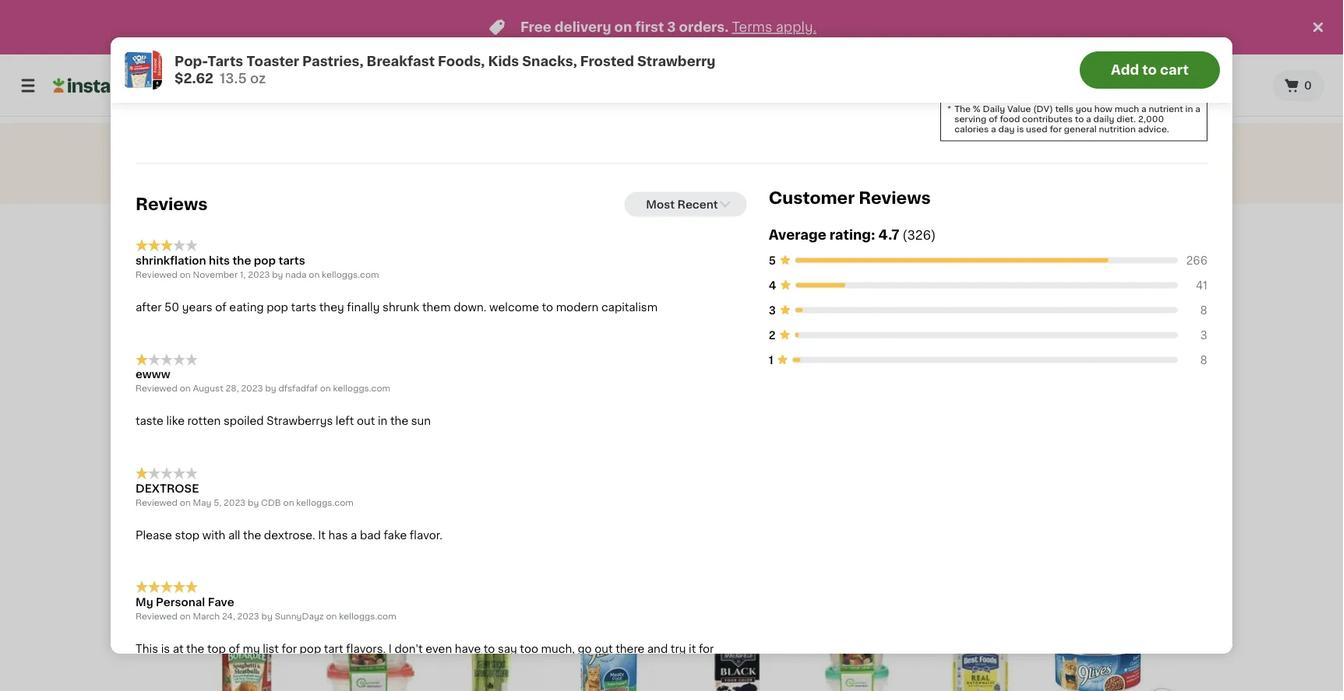 Task type: vqa. For each thing, say whether or not it's contained in the screenshot.
Toothpaste for Spend $40, save $8 Crest 3D White Radiant Mint, Toothpaste 2.7 oz
no



Task type: locate. For each thing, give the bounding box(es) containing it.
a right such
[[657, 660, 663, 671]]

kelloggs.com up finally
[[322, 271, 379, 280]]

2 vertical spatial 3
[[1201, 330, 1208, 341]]

fave
[[208, 598, 234, 609]]

2023 right 24,
[[237, 613, 259, 622]]

pop-
[[175, 55, 208, 68]]

sugars
[[1069, 65, 1099, 73]]

1 horizontal spatial 9lives wet cat food image
[[1053, 618, 1144, 692]]

walmart
[[251, 274, 298, 285]]

1 vertical spatial too
[[368, 660, 386, 671]]

0 vertical spatial in
[[1186, 105, 1193, 114]]

to inside this is at the top of my list for pop tart flavors. i don't even have to say too much, go out there and try it for yourself. perfect amount of sweet and not too sweet and tangy with the strawberry filling. such a perfect snack!
[[484, 645, 495, 656]]

tarts
[[279, 256, 305, 267], [291, 303, 317, 313]]

is inside this is at the top of my list for pop tart flavors. i don't even have to say too much, go out there and try it for yourself. perfect amount of sweet and not too sweet and tangy with the strawberry filling. such a perfect snack!
[[161, 645, 170, 656]]

1 vertical spatial is
[[161, 645, 170, 656]]

is
[[1017, 125, 1024, 134], [161, 645, 170, 656]]

by
[[272, 271, 283, 280], [298, 302, 310, 310], [265, 385, 276, 394], [248, 499, 259, 508], [262, 613, 273, 622]]

sun
[[411, 417, 431, 428]]

0 horizontal spatial 9lives wet cat food image
[[563, 618, 655, 692]]

frozen right eggo
[[265, 451, 294, 460]]

foods,
[[438, 55, 485, 68]]

tarts
[[208, 55, 243, 68]]

too right say
[[520, 645, 538, 656]]

2 vertical spatial pop
[[300, 645, 321, 656]]

prices
[[292, 315, 320, 324]]

out up 'filling.'
[[595, 645, 613, 656]]

0 vertical spatial 8
[[1201, 305, 1208, 316]]

reviewed down dextrose at the left bottom of page
[[136, 499, 178, 508]]

kelloggs.com
[[322, 271, 379, 280], [333, 385, 390, 394], [296, 499, 354, 508], [339, 613, 396, 622]]

most
[[646, 199, 675, 210]]

kellogg's eggo frozen waffles, frozen breakfast, breakfast food, blueberry image
[[686, 343, 786, 443]]

reviews
[[859, 190, 931, 207], [136, 197, 208, 213]]

best foods mayonnaise real mayo image
[[930, 618, 1031, 692]]

sweet
[[288, 660, 321, 671], [389, 660, 422, 671]]

dextrose reviewed on may 5, 2023 by cdb on kelloggs.com
[[136, 484, 354, 508]]

in right left
[[378, 417, 388, 428]]

0 horizontal spatial sweet
[[288, 660, 321, 671]]

(326)
[[903, 229, 936, 242]]

2
[[769, 330, 776, 341]]

2 horizontal spatial and
[[647, 645, 668, 656]]

kelloggs.com up it
[[296, 499, 354, 508]]

3 reviewed from the top
[[136, 499, 178, 508]]

pop up store
[[267, 303, 288, 313]]

★★★★★
[[136, 240, 198, 252], [136, 240, 198, 252], [136, 354, 198, 366], [136, 468, 198, 481], [136, 582, 198, 595], [136, 582, 198, 595]]

for
[[1050, 125, 1062, 134], [281, 220, 315, 243], [282, 645, 297, 656], [699, 645, 714, 656]]

0 vertical spatial out
[[357, 417, 375, 428]]

orders.
[[679, 21, 729, 34]]

a up 2,000
[[1142, 105, 1147, 114]]

instacart logo image
[[53, 76, 147, 95]]

out right left
[[357, 417, 375, 428]]

reviewed inside shrinkflation hits the pop tarts reviewed on november 1, 2023 by nada on kelloggs.com
[[136, 271, 178, 280]]

4 reviewed from the top
[[136, 613, 178, 622]]

pop left tart
[[300, 645, 321, 656]]

eggo
[[241, 451, 263, 460]]

kelloggs.com inside ewww reviewed on august 28, 2023 by dfsfadfaf on kelloggs.com
[[333, 385, 390, 394]]

kelloggs.com inside "my personal fave reviewed on march 24, 2023 by sunnydayz on kelloggs.com"
[[339, 613, 396, 622]]

2023 down food, on the bottom of the page
[[224, 499, 246, 508]]

kelloggs.com up flavors.
[[339, 613, 396, 622]]

apply.
[[776, 21, 817, 34]]

pastries,
[[302, 55, 364, 68]]

2 9lives wet cat food image from the left
[[1053, 618, 1144, 692]]

in right nutrient
[[1186, 105, 1193, 114]]

9lives wet cat food image
[[563, 618, 655, 692], [1053, 618, 1144, 692]]

bakersfield food coloring image
[[686, 618, 786, 692]]

1 horizontal spatial out
[[595, 645, 613, 656]]

by inside dextrose reviewed on may 5, 2023 by cdb on kelloggs.com
[[248, 499, 259, 508]]

50
[[164, 303, 179, 313]]

too down flavors.
[[368, 660, 386, 671]]

to left say
[[484, 645, 495, 656]]

1 vertical spatial breakfast
[[249, 476, 290, 485]]

2 pop-tarts toaster pastries, breakfast foods, kids snacks, frosted strawberry image from the left
[[808, 343, 909, 443]]

breakfast inside pop-tarts toaster pastries, breakfast foods, kids snacks, frosted strawberry $2.62 13.5 oz
[[367, 55, 435, 68]]

much
[[1115, 105, 1140, 114]]

is right the day at top
[[1017, 125, 1024, 134]]

1 pop-tarts toaster pastries, breakfast foods, kids snacks, frosted strawberry image from the left
[[319, 343, 419, 443]]

2023 inside shrinkflation hits the pop tarts reviewed on november 1, 2023 by nada on kelloggs.com
[[248, 271, 270, 280]]

1 reviewed from the top
[[136, 271, 178, 280]]

kelloggs.com inside dextrose reviewed on may 5, 2023 by cdb on kelloggs.com
[[296, 499, 354, 508]]

on left may
[[180, 499, 191, 508]]

on left first
[[615, 21, 632, 34]]

november
[[193, 271, 238, 280]]

to up general
[[1075, 115, 1084, 124]]

0 horizontal spatial too
[[368, 660, 386, 671]]

0 vertical spatial is
[[1017, 125, 1024, 134]]

dextrose
[[136, 484, 199, 495]]

3 right first
[[667, 21, 676, 34]]

2 8 from the top
[[1201, 355, 1208, 366]]

daily
[[983, 105, 1005, 114]]

0 vertical spatial 3
[[667, 21, 676, 34]]

3 down 41
[[1201, 330, 1208, 341]]

kelloggs.com inside shrinkflation hits the pop tarts reviewed on november 1, 2023 by nada on kelloggs.com
[[322, 271, 379, 280]]

dietary
[[960, 33, 992, 42]]

and down even
[[425, 660, 446, 671]]

1 vertical spatial tarts
[[291, 303, 317, 313]]

of down the daily
[[989, 115, 998, 124]]

kelloggs.com up left
[[333, 385, 390, 394]]

1 vertical spatial 8
[[1201, 355, 1208, 366]]

0 vertical spatial with
[[202, 531, 225, 542]]

1 horizontal spatial pop-tarts toaster pastries, breakfast foods, kids snacks, frosted strawberry image
[[808, 343, 909, 443]]

of
[[989, 115, 998, 124], [215, 303, 227, 313], [229, 645, 240, 656], [274, 660, 285, 671]]

8 for 3
[[1201, 305, 1208, 316]]

top
[[207, 645, 226, 656]]

breakfast up buttermilk on the bottom of the page
[[249, 476, 290, 485]]

30g
[[1018, 65, 1036, 73]]

1 horizontal spatial breakfast
[[367, 55, 435, 68]]

2023 inside dextrose reviewed on may 5, 2023 by cdb on kelloggs.com
[[224, 499, 246, 508]]

fiber
[[994, 33, 1017, 42]]

to right the add
[[1143, 64, 1157, 77]]

tarts up "prices"
[[291, 303, 317, 313]]

modern
[[556, 303, 599, 313]]

waffles,
[[214, 464, 248, 473]]

1 8 from the top
[[1201, 305, 1208, 316]]

8
[[1201, 305, 1208, 316], [1201, 355, 1208, 366]]

3
[[667, 21, 676, 34], [769, 305, 776, 316], [1201, 330, 1208, 341]]

advice.
[[1138, 125, 1170, 134]]

0 horizontal spatial pop-tarts toaster pastries, breakfast foods, kids snacks, frosted strawberry image
[[319, 343, 419, 443]]

ewww
[[136, 370, 170, 381]]

a right nutrient
[[1196, 105, 1201, 114]]

by left nada
[[272, 271, 283, 280]]

the down say
[[509, 660, 527, 671]]

includes
[[979, 65, 1016, 73]]

spoiled
[[224, 417, 264, 428]]

0 horizontal spatial 3
[[667, 21, 676, 34]]

is left at
[[161, 645, 170, 656]]

them
[[422, 303, 451, 313]]

2023 right 28,
[[241, 385, 263, 394]]

much,
[[541, 645, 575, 656]]

1 vertical spatial frozen
[[251, 464, 280, 473]]

0 horizontal spatial out
[[357, 417, 375, 428]]

on down personal
[[180, 613, 191, 622]]

by down buttermilk on the bottom of the page
[[248, 499, 259, 508]]

after
[[136, 303, 162, 313]]

on right dfsfadfaf
[[320, 385, 331, 394]]

for down contributes
[[1050, 125, 1062, 134]]

and left try
[[647, 645, 668, 656]]

first
[[635, 21, 664, 34]]

2023 right 1,
[[248, 271, 270, 280]]

1 horizontal spatial in
[[1186, 105, 1193, 114]]

the
[[233, 256, 251, 267], [390, 417, 408, 428], [243, 531, 261, 542], [186, 645, 204, 656], [509, 660, 527, 671]]

2 sweet from the left
[[389, 660, 422, 671]]

1 vertical spatial out
[[595, 645, 613, 656]]

1 horizontal spatial too
[[520, 645, 538, 656]]

rating:
[[830, 229, 876, 242]]

calories
[[955, 125, 989, 134]]

you
[[1076, 105, 1092, 114]]

1 vertical spatial in
[[378, 417, 388, 428]]

breakfast left foods,
[[367, 55, 435, 68]]

sweet down sunnydayz
[[288, 660, 321, 671]]

free
[[521, 21, 552, 34]]

a inside this is at the top of my list for pop tart flavors. i don't even have to say too much, go out there and try it for yourself. perfect amount of sweet and not too sweet and tangy with the strawberry filling. such a perfect snack!
[[657, 660, 663, 671]]

8 for 1
[[1201, 355, 1208, 366]]

by left sunnydayz
[[262, 613, 273, 622]]

food,
[[211, 489, 235, 497]]

finally
[[347, 303, 380, 313]]

reviews up shrinkflation
[[136, 197, 208, 213]]

0 horizontal spatial breakfast
[[249, 476, 290, 485]]

reviewed down shrinkflation
[[136, 271, 178, 280]]

chef boyardee spaghetti and meatballs canned food image
[[196, 618, 297, 692]]

0 vertical spatial breakfast
[[367, 55, 435, 68]]

for right list
[[282, 645, 297, 656]]

41
[[1196, 280, 1208, 291]]

0 horizontal spatial in
[[378, 417, 388, 428]]

nada
[[285, 271, 307, 280]]

by left dfsfadfaf
[[265, 385, 276, 394]]

4.7
[[879, 229, 900, 242]]

1 horizontal spatial is
[[1017, 125, 1024, 134]]

reviewed down the ewww
[[136, 385, 178, 394]]

0 vertical spatial tarts
[[279, 256, 305, 267]]

0 vertical spatial frozen
[[265, 451, 294, 460]]

results
[[185, 220, 275, 243]]

most recent button
[[624, 192, 747, 217]]

my
[[136, 598, 153, 609]]

general
[[1064, 125, 1097, 134]]

1g
[[1019, 33, 1028, 42]]

0 vertical spatial pop
[[254, 256, 276, 267]]

with down say
[[483, 660, 506, 671]]

on right "cdb"
[[283, 499, 294, 508]]

0 horizontal spatial is
[[161, 645, 170, 656]]

tarts up nada
[[279, 256, 305, 267]]

to inside the * the % daily value (dv) tells you how much a nutrient in a serving of food contributes to a daily diet. 2,000 calories a day is used for general nutrition advice.
[[1075, 115, 1084, 124]]

oz
[[250, 72, 266, 85]]

in inside the * the % daily value (dv) tells you how much a nutrient in a serving of food contributes to a daily diet. 2,000 calories a day is used for general nutrition advice.
[[1186, 105, 1193, 114]]

customer
[[769, 190, 855, 207]]

frozen down eggo
[[251, 464, 280, 473]]

0 button
[[1273, 70, 1325, 101]]

★★★★★ for shrinkflation
[[136, 240, 198, 252]]

food
[[1000, 115, 1020, 124]]

pop up walmart
[[254, 256, 276, 267]]

hits
[[209, 256, 230, 267]]

toaster
[[246, 55, 299, 68]]

the up 1,
[[233, 256, 251, 267]]

pop-tarts toaster pastries, breakfast foods, kids snacks, frosted strawberry image
[[319, 343, 419, 443], [808, 343, 909, 443]]

average rating: 4.7 (326)
[[769, 229, 936, 242]]

breakfast inside "kellogg's eggo frozen waffles, frozen breakfast, breakfast food, buttermilk"
[[249, 476, 290, 485]]

even
[[426, 645, 452, 656]]

reviews up "4.7"
[[859, 190, 931, 207]]

please stop with all the dextrose. it has a bad fake flavor.
[[136, 531, 443, 542]]

1 vertical spatial with
[[483, 660, 506, 671]]

24,
[[222, 613, 235, 622]]

1 horizontal spatial sweet
[[389, 660, 422, 671]]

2 reviewed from the top
[[136, 385, 178, 394]]

3 up 2 at the right top of the page
[[769, 305, 776, 316]]

go
[[578, 645, 592, 656]]

filling.
[[591, 660, 624, 671]]

with
[[202, 531, 225, 542], [483, 660, 506, 671]]

kids
[[488, 55, 519, 68]]

walmart show all 22 items element
[[251, 272, 1026, 287]]

reviewed down my
[[136, 613, 178, 622]]

1 horizontal spatial with
[[483, 660, 506, 671]]

kellogg's eggo frozen waffles, frozen breakfast, breakfast food, original image
[[930, 343, 1031, 443]]

with left all
[[202, 531, 225, 542]]

1 horizontal spatial 3
[[769, 305, 776, 316]]

sweet down don't
[[389, 660, 422, 671]]

taste like rotten spoiled strawberrys left out in the sun
[[136, 417, 431, 428]]

kellogg's eggo frozen waffles, frozen breakfast, breakfast food, buttermilk image
[[196, 343, 297, 443]]

flavor.
[[410, 531, 443, 542]]

a right "has"
[[351, 531, 357, 542]]

* the % daily value (dv) tells you how much a nutrient in a serving of food contributes to a daily diet. 2,000 calories a day is used for general nutrition advice.
[[948, 105, 1201, 134]]

and down tart
[[324, 660, 344, 671]]

by inside shrinkflation hits the pop tarts reviewed on november 1, 2023 by nada on kelloggs.com
[[272, 271, 283, 280]]



Task type: describe. For each thing, give the bounding box(es) containing it.
kellogg's eggo frozen waffles, frozen breakfast, breakfast food, buttermilk button
[[192, 342, 302, 497]]

average
[[769, 229, 827, 242]]

on down shrinkflation
[[180, 271, 191, 280]]

tells
[[1055, 105, 1074, 114]]

dfsfadfaf
[[279, 385, 318, 394]]

not
[[347, 660, 365, 671]]

*
[[948, 105, 952, 114]]

march
[[193, 613, 220, 622]]

the inside shrinkflation hits the pop tarts reviewed on november 1, 2023 by nada on kelloggs.com
[[233, 256, 251, 267]]

to inside button
[[1143, 64, 1157, 77]]

amount
[[229, 660, 271, 671]]

limited time offer region
[[0, 0, 1309, 55]]

by inside "my personal fave reviewed on march 24, 2023 by sunnydayz on kelloggs.com"
[[262, 613, 273, 622]]

for right it
[[699, 645, 714, 656]]

pop inside shrinkflation hits the pop tarts reviewed on november 1, 2023 by nada on kelloggs.com
[[254, 256, 276, 267]]

down.
[[454, 303, 487, 313]]

free delivery on first 3 orders. terms apply.
[[521, 21, 817, 34]]

this
[[136, 645, 158, 656]]

daily
[[1094, 115, 1115, 124]]

reviewed inside "my personal fave reviewed on march 24, 2023 by sunnydayz on kelloggs.com"
[[136, 613, 178, 622]]

5,
[[214, 499, 222, 508]]

3 inside limited time offer region
[[667, 21, 676, 34]]

on inside limited time offer region
[[615, 21, 632, 34]]

the left sun
[[390, 417, 408, 428]]

flavors.
[[346, 645, 386, 656]]

by up "prices"
[[298, 302, 310, 310]]

nutrient
[[1149, 105, 1184, 114]]

at
[[173, 645, 184, 656]]

on right sunnydayz
[[326, 613, 337, 622]]

0 horizontal spatial reviews
[[136, 197, 208, 213]]

the right all
[[243, 531, 261, 542]]

perfect
[[186, 660, 226, 671]]

cart
[[1160, 64, 1189, 77]]

out inside this is at the top of my list for pop tart flavors. i don't even have to say too much, go out there and try it for yourself. perfect amount of sweet and not too sweet and tangy with the strawberry filling. such a perfect snack!
[[595, 645, 613, 656]]

personal
[[156, 598, 205, 609]]

to left "modern"
[[542, 303, 553, 313]]

reviewed inside ewww reviewed on august 28, 2023 by dfsfadfaf on kelloggs.com
[[136, 385, 178, 394]]

delivery
[[555, 21, 611, 34]]

they
[[319, 303, 344, 313]]

for up nada
[[281, 220, 315, 243]]

terms
[[732, 21, 773, 34]]

used
[[1026, 125, 1048, 134]]

1 horizontal spatial reviews
[[859, 190, 931, 207]]

item carousel region
[[192, 611, 1180, 692]]

pop-tarts toaster pastries, breakfast foods, kids snacks, frosted brown sugar cinnamon image
[[1053, 343, 1153, 443]]

ewww reviewed on august 28, 2023 by dfsfadfaf on kelloggs.com
[[136, 370, 390, 394]]

in-
[[255, 315, 267, 324]]

eating
[[229, 303, 264, 313]]

for inside the * the % daily value (dv) tells you how much a nutrient in a serving of food contributes to a daily diet. 2,000 calories a day is used for general nutrition advice.
[[1050, 125, 1062, 134]]

is inside the * the % daily value (dv) tells you how much a nutrient in a serving of food contributes to a daily diet. 2,000 calories a day is used for general nutrition advice.
[[1017, 125, 1024, 134]]

0 vertical spatial too
[[520, 645, 538, 656]]

store
[[267, 315, 290, 324]]

fake
[[384, 531, 407, 542]]

customer reviews
[[769, 190, 931, 207]]

of left my
[[229, 645, 240, 656]]

$2.62
[[175, 72, 213, 85]]

28,
[[226, 385, 239, 394]]

cdb
[[261, 499, 281, 508]]

gourmet food containers rectangle 2pk 25.5oz image
[[319, 618, 419, 692]]

ready
[[136, 63, 171, 74]]

say
[[498, 645, 517, 656]]

1 vertical spatial 3
[[769, 305, 776, 316]]

with inside this is at the top of my list for pop tart flavors. i don't even have to say too much, go out there and try it for yourself. perfect amount of sweet and not too sweet and tangy with the strawberry filling. such a perfect snack!
[[483, 660, 506, 671]]

yourself.
[[136, 660, 183, 671]]

all
[[228, 531, 240, 542]]

★★★★★ for dextrose
[[136, 468, 198, 481]]

value
[[1008, 105, 1031, 114]]

reviewed inside dextrose reviewed on may 5, 2023 by cdb on kelloggs.com
[[136, 499, 178, 508]]

tarts inside shrinkflation hits the pop tarts reviewed on november 1, 2023 by nada on kelloggs.com
[[279, 256, 305, 267]]

results for "food"
[[185, 220, 398, 243]]

breakfast,
[[203, 476, 247, 485]]

2023 inside "my personal fave reviewed on march 24, 2023 by sunnydayz on kelloggs.com"
[[237, 613, 259, 622]]

4%
[[1186, 33, 1201, 42]]

0 horizontal spatial with
[[202, 531, 225, 542]]

★★★★★ for my
[[136, 582, 198, 595]]

2023 inside ewww reviewed on august 28, 2023 by dfsfadfaf on kelloggs.com
[[241, 385, 263, 394]]

dietary fiber 1g
[[960, 33, 1028, 42]]

13.5
[[220, 72, 247, 85]]

1 vertical spatial pop
[[267, 303, 288, 313]]

taste
[[136, 417, 164, 428]]

shrinkflation
[[136, 256, 206, 267]]

add to cart
[[1111, 64, 1189, 77]]

1 sweet from the left
[[288, 660, 321, 671]]

on right nada
[[309, 271, 320, 280]]

gourmet food containers rectangle 3pk 12oz image
[[808, 618, 909, 692]]

1 9lives wet cat food image from the left
[[563, 618, 655, 692]]

"food"
[[320, 220, 398, 243]]

delivery by 3:20pm
[[259, 302, 346, 310]]

0 horizontal spatial and
[[324, 660, 344, 671]]

of down list
[[274, 660, 285, 671]]

dextrose.
[[264, 531, 315, 542]]

serving
[[955, 115, 987, 124]]

directions
[[136, 36, 194, 47]]

★★★★★ for ewww
[[136, 354, 198, 366]]

shrinkflation hits the pop tarts reviewed on november 1, 2023 by nada on kelloggs.com
[[136, 256, 379, 280]]

don't
[[395, 645, 423, 656]]

pacific foods celery sticks image
[[441, 618, 542, 692]]

may
[[193, 499, 211, 508]]

of inside the * the % daily value (dv) tells you how much a nutrient in a serving of food contributes to a daily diet. 2,000 calories a day is used for general nutrition advice.
[[989, 115, 998, 124]]

i
[[389, 645, 392, 656]]

recent
[[678, 199, 718, 210]]

by inside ewww reviewed on august 28, 2023 by dfsfadfaf on kelloggs.com
[[265, 385, 276, 394]]

of right years
[[215, 303, 227, 313]]

tangy
[[448, 660, 480, 671]]

shrunk
[[383, 303, 419, 313]]

1 horizontal spatial and
[[425, 660, 446, 671]]

2,000
[[1139, 115, 1164, 124]]

stop
[[175, 531, 200, 542]]

5
[[769, 255, 776, 266]]

a left the day at top
[[991, 125, 996, 134]]

kellogg's eggo frozen waffles, frozen breakfast, breakfast food, buttermilk
[[199, 451, 294, 497]]

on left august
[[180, 385, 191, 394]]

buttermilk
[[238, 489, 282, 497]]

0
[[1305, 80, 1312, 91]]

kellogg's
[[199, 451, 239, 460]]

to left eat
[[174, 63, 185, 74]]

please
[[136, 531, 172, 542]]

1,
[[240, 271, 246, 280]]

strawberrys
[[267, 417, 333, 428]]

have
[[455, 645, 481, 656]]

add
[[1111, 64, 1140, 77]]

the
[[955, 105, 971, 114]]

a down you
[[1086, 115, 1092, 124]]

3:20pm
[[312, 302, 346, 310]]

2 horizontal spatial 3
[[1201, 330, 1208, 341]]

pop inside this is at the top of my list for pop tart flavors. i don't even have to say too much, go out there and try it for yourself. perfect amount of sweet and not too sweet and tangy with the strawberry filling. such a perfect snack!
[[300, 645, 321, 656]]

diet.
[[1117, 115, 1136, 124]]

4
[[769, 280, 776, 291]]

terms apply. link
[[732, 21, 817, 34]]

the right at
[[186, 645, 204, 656]]

has
[[329, 531, 348, 542]]

this is at the top of my list for pop tart flavors. i don't even have to say too much, go out there and try it for yourself. perfect amount of sweet and not too sweet and tangy with the strawberry filling. such a perfect snack!
[[136, 645, 746, 671]]



